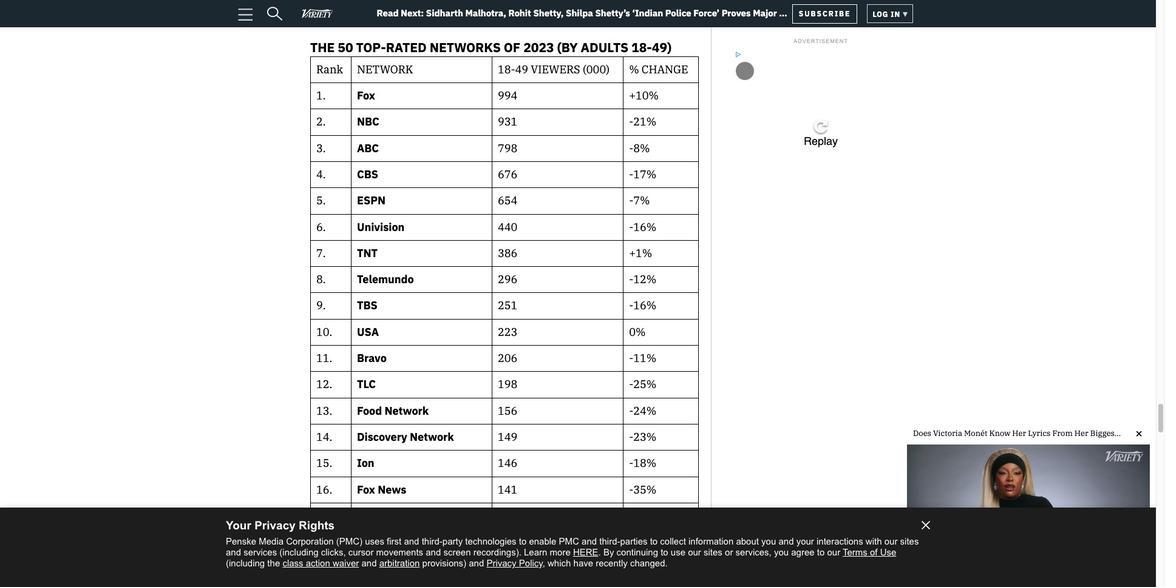Task type: describe. For each thing, give the bounding box(es) containing it.
4.
[[316, 168, 326, 182]]

to left use
[[661, 548, 669, 558]]

0%
[[629, 325, 646, 339]]

with
[[866, 537, 882, 547]]

cursor
[[348, 548, 374, 558]]

+10%
[[629, 89, 659, 103]]

- for discovery network
[[629, 431, 634, 445]]

tnt
[[357, 247, 378, 260]]

12.
[[316, 378, 333, 392]]

proves
[[722, 8, 751, 19]]

uses
[[365, 537, 384, 547]]

advertisement element
[[730, 47, 912, 411]]

log in link
[[868, 4, 914, 23]]

-7%
[[629, 194, 650, 208]]

networks
[[430, 39, 501, 56]]

first
[[387, 537, 402, 547]]

- for espn
[[629, 194, 634, 208]]

1 horizontal spatial 18-
[[632, 39, 652, 56]]

-16% for 251
[[629, 299, 657, 313]]

16% for 440
[[634, 220, 657, 234]]

- for hgtv
[[629, 510, 634, 523]]

33%
[[634, 536, 657, 550]]

+1%
[[629, 247, 653, 260]]

viewers
[[531, 62, 581, 76]]

and up movements
[[404, 537, 419, 547]]

6.
[[316, 220, 326, 234]]

1 horizontal spatial our
[[828, 548, 841, 558]]

you inside here . by continuing to use our sites or services, you agree to our terms of use (including the class action waiver and arbitration provisions) and privacy policy , which have recently changed.
[[774, 548, 789, 558]]

8.
[[316, 273, 326, 287]]

676
[[498, 168, 518, 182]]

133 for -33%
[[498, 536, 518, 550]]

hit
[[780, 8, 792, 19]]

50
[[338, 39, 353, 56]]

18-49 viewers (000)
[[498, 62, 610, 76]]

network for discovery network
[[410, 431, 454, 445]]

use
[[881, 548, 897, 558]]

1 vertical spatial 18-
[[498, 62, 515, 76]]

network for food network
[[385, 404, 429, 418]]

×
[[1136, 427, 1143, 440]]

- for tbs
[[629, 299, 634, 313]]

hgtv
[[357, 510, 386, 523]]

shilpa
[[566, 8, 593, 19]]

the
[[310, 39, 335, 56]]

terms of use link
[[843, 548, 897, 558]]

our inside penske media corporation (pmc) uses first and third-party technologies to enable pmc and third-parties to collect information about you and your interactions with our sites and services (including clicks, cursor movements and screen recordings). learn more
[[885, 537, 898, 547]]

2023
[[524, 39, 554, 56]]

corporation
[[286, 537, 334, 547]]

bravo
[[357, 352, 387, 366]]

- for tlc
[[629, 378, 634, 392]]

discovery network
[[357, 431, 454, 445]]

16% for 251
[[634, 299, 657, 313]]

video
[[414, 20, 438, 31]]

the
[[267, 559, 280, 569]]

sidharth
[[426, 8, 463, 19]]

(exclusive)
[[440, 20, 496, 31]]

16.
[[316, 483, 333, 497]]

(pmc)
[[336, 537, 363, 547]]

parties
[[620, 537, 648, 547]]

-23%
[[629, 431, 657, 445]]

waiver
[[333, 559, 359, 569]]

victoria
[[934, 429, 963, 439]]

2 third- from the left
[[600, 537, 620, 547]]

1.
[[316, 89, 326, 103]]

11.
[[316, 352, 333, 366]]

-18%
[[629, 457, 657, 471]]

141
[[498, 483, 518, 497]]

interactions
[[817, 537, 864, 547]]

log
[[873, 10, 889, 19]]

shetty,
[[534, 8, 564, 19]]

–
[[498, 20, 503, 31]]

changed.
[[630, 559, 668, 569]]

- for nbc
[[629, 115, 634, 129]]

-8%
[[629, 141, 650, 155]]

28%
[[634, 510, 657, 523]]

- for bravo
[[629, 352, 634, 366]]

rights
[[299, 520, 335, 533]]

17%
[[634, 168, 657, 182]]

more
[[550, 548, 571, 558]]

you inside penske media corporation (pmc) uses first and third-party technologies to enable pmc and third-parties to collect information about you and your interactions with our sites and services (including clicks, cursor movements and screen recordings). learn more
[[762, 537, 776, 547]]

(000)
[[583, 62, 610, 76]]

18.
[[316, 536, 333, 550]]

action
[[306, 559, 330, 569]]

9.
[[316, 299, 326, 313]]

ion
[[357, 457, 375, 471]]

privacy policy link
[[487, 559, 543, 569]]

the 50 top-rated networks of 2023 (by adults 18-49)
[[310, 39, 672, 56]]

privacy inside here . by continuing to use our sites or services, you agree to our terms of use (including the class action waiver and arbitration provisions) and privacy policy , which have recently changed.
[[487, 559, 517, 569]]

- for fx
[[629, 562, 634, 576]]

15.
[[316, 457, 333, 471]]

- for telemundo
[[629, 273, 634, 287]]

- for ion
[[629, 457, 634, 471]]

have
[[574, 559, 594, 569]]

of
[[870, 548, 878, 558]]

251
[[498, 299, 518, 313]]

931
[[498, 115, 518, 129]]

sites inside penske media corporation (pmc) uses first and third-party technologies to enable pmc and third-parties to collect information about you and your interactions with our sites and services (including clicks, cursor movements and screen recordings). learn more
[[901, 537, 919, 547]]

sites inside here . by continuing to use our sites or services, you agree to our terms of use (including the class action waiver and arbitration provisions) and privacy policy , which have recently changed.
[[704, 548, 723, 558]]

biggest
[[1091, 429, 1118, 439]]

,
[[543, 559, 545, 569]]

food
[[357, 404, 382, 418]]

to right agree at bottom
[[817, 548, 825, 558]]

198
[[498, 378, 518, 392]]

your
[[226, 520, 251, 533]]

-22%
[[629, 562, 657, 576]]

media
[[259, 537, 284, 547]]

10.
[[316, 325, 333, 339]]



Task type: locate. For each thing, give the bounding box(es) containing it.
- for univision
[[629, 220, 634, 234]]

3 - from the top
[[629, 168, 634, 182]]

0 horizontal spatial (including
[[226, 559, 265, 569]]

read next: sidharth malhotra, rohit shetty, shilpa shetty's 'indian police force' proves major hit for prime video (exclusive) – global bulletin
[[372, 8, 792, 31]]

146
[[498, 457, 518, 471]]

read
[[377, 8, 399, 19]]

in
[[891, 10, 901, 19]]

and down penske on the left of the page
[[226, 548, 241, 558]]

11%
[[634, 352, 657, 366]]

- down -18% on the right bottom
[[629, 483, 634, 497]]

1 vertical spatial 16%
[[634, 299, 657, 313]]

17.
[[316, 510, 335, 523]]

- for cbs
[[629, 168, 634, 182]]

16% down 7%
[[634, 220, 657, 234]]

0 vertical spatial 18-
[[632, 39, 652, 56]]

1 vertical spatial sites
[[704, 548, 723, 558]]

- for fox news
[[629, 483, 634, 497]]

13.
[[316, 404, 333, 418]]

- down -7%
[[629, 220, 634, 234]]

global
[[505, 20, 533, 31]]

2 fox from the top
[[357, 483, 375, 497]]

- down -23%
[[629, 457, 634, 471]]

3.
[[316, 141, 326, 155]]

- down +1%
[[629, 273, 634, 287]]

1 third- from the left
[[422, 537, 443, 547]]

-28%
[[629, 510, 657, 523]]

- up 0%
[[629, 299, 634, 313]]

news
[[378, 483, 407, 497]]

16 - from the top
[[629, 562, 634, 576]]

-24%
[[629, 404, 657, 418]]

133 down the recordings).
[[498, 562, 518, 576]]

-16% for 440
[[629, 220, 657, 234]]

2 her from the left
[[1075, 429, 1089, 439]]

her right know
[[1013, 429, 1027, 439]]

0 vertical spatial fox
[[357, 89, 375, 103]]

- up -8%
[[629, 115, 634, 129]]

third- up by
[[600, 537, 620, 547]]

8 - from the top
[[629, 352, 634, 366]]

- down continuing
[[629, 562, 634, 576]]

and up here on the bottom of the page
[[582, 537, 597, 547]]

arbitration link
[[379, 559, 420, 569]]

12%
[[634, 273, 657, 287]]

privacy up the "media"
[[255, 520, 296, 533]]

terms
[[843, 548, 868, 558]]

- for food network
[[629, 404, 634, 418]]

- down -21%
[[629, 141, 634, 155]]

univision
[[357, 220, 405, 234]]

malhotra,
[[466, 8, 507, 19]]

0 vertical spatial 133
[[498, 536, 518, 550]]

and up provisions)
[[426, 548, 441, 558]]

10 - from the top
[[629, 404, 634, 418]]

- up -7%
[[629, 168, 634, 182]]

(including down services
[[226, 559, 265, 569]]

-11%
[[629, 352, 657, 366]]

1 horizontal spatial privacy
[[487, 559, 517, 569]]

- up -18% on the right bottom
[[629, 431, 634, 445]]

- down 0%
[[629, 352, 634, 366]]

1 vertical spatial privacy
[[487, 559, 517, 569]]

1 vertical spatial (including
[[226, 559, 265, 569]]

pmc
[[559, 537, 579, 547]]

- right by
[[629, 536, 634, 550]]

party
[[443, 537, 463, 547]]

1 horizontal spatial third-
[[600, 537, 620, 547]]

change
[[642, 62, 689, 76]]

and
[[404, 537, 419, 547], [582, 537, 597, 547], [779, 537, 794, 547], [226, 548, 241, 558], [426, 548, 441, 558], [362, 559, 377, 569], [469, 559, 484, 569]]

here . by continuing to use our sites or services, you agree to our terms of use (including the class action waiver and arbitration provisions) and privacy policy , which have recently changed.
[[226, 548, 897, 569]]

recently
[[596, 559, 628, 569]]

-12%
[[629, 273, 657, 287]]

133 up privacy policy link
[[498, 536, 518, 550]]

our down interactions
[[828, 548, 841, 558]]

296
[[498, 273, 518, 287]]

services,
[[736, 548, 772, 558]]

15 - from the top
[[629, 536, 634, 550]]

0 vertical spatial network
[[385, 404, 429, 418]]

0 vertical spatial (including
[[280, 548, 319, 558]]

0 vertical spatial sites
[[901, 537, 919, 547]]

discovery
[[357, 431, 407, 445]]

and down screen
[[469, 559, 484, 569]]

1 vertical spatial you
[[774, 548, 789, 558]]

class
[[283, 559, 303, 569]]

49
[[515, 62, 529, 76]]

our up "use"
[[885, 537, 898, 547]]

technologies
[[465, 537, 517, 547]]

136
[[498, 510, 518, 523]]

your privacy rights
[[226, 520, 335, 533]]

and down cursor
[[362, 559, 377, 569]]

to left "collect"
[[650, 537, 658, 547]]

does
[[914, 429, 932, 439]]

bulletin
[[536, 20, 569, 31]]

5 - from the top
[[629, 220, 634, 234]]

- up parties
[[629, 510, 634, 523]]

subscribe link
[[792, 4, 858, 23]]

1 -16% from the top
[[629, 220, 657, 234]]

network down food network at the bottom of the page
[[410, 431, 454, 445]]

(by
[[557, 39, 578, 56]]

fox up nbc at left
[[357, 89, 375, 103]]

provisions)
[[422, 559, 467, 569]]

to up the learn
[[519, 537, 527, 547]]

798
[[498, 141, 518, 155]]

you up services,
[[762, 537, 776, 547]]

18- down of
[[498, 62, 515, 76]]

24%
[[634, 404, 657, 418]]

food network
[[357, 404, 429, 418]]

her right from
[[1075, 429, 1089, 439]]

18-
[[632, 39, 652, 56], [498, 62, 515, 76]]

- down -17%
[[629, 194, 634, 208]]

4 - from the top
[[629, 194, 634, 208]]

49)
[[652, 39, 672, 56]]

0 vertical spatial you
[[762, 537, 776, 547]]

25%
[[634, 378, 657, 392]]

386
[[498, 247, 518, 260]]

16% down 12%
[[634, 299, 657, 313]]

1 horizontal spatial her
[[1075, 429, 1089, 439]]

2 133 from the top
[[498, 562, 518, 576]]

12 - from the top
[[629, 457, 634, 471]]

1 horizontal spatial (including
[[280, 548, 319, 558]]

0 vertical spatial -16%
[[629, 220, 657, 234]]

fox news
[[357, 483, 407, 497]]

force'
[[694, 8, 720, 19]]

third-
[[422, 537, 443, 547], [600, 537, 620, 547]]

- down -25% at the right of the page
[[629, 404, 634, 418]]

privacy down the recordings).
[[487, 559, 517, 569]]

0 vertical spatial privacy
[[255, 520, 296, 533]]

1 133 from the top
[[498, 536, 518, 550]]

5.
[[316, 194, 326, 208]]

monét
[[965, 429, 988, 439]]

to
[[519, 537, 527, 547], [650, 537, 658, 547], [661, 548, 669, 558], [817, 548, 825, 558]]

149
[[498, 431, 518, 445]]

read next: sidharth malhotra, rohit shetty, shilpa shetty's 'indian police force' proves major hit for prime video (exclusive) – global bulletin link
[[372, 8, 792, 31]]

fox left news
[[357, 483, 375, 497]]

from
[[1053, 429, 1073, 439]]

major
[[753, 8, 777, 19]]

subscribe
[[799, 9, 851, 18]]

23%
[[634, 431, 657, 445]]

fox for fox
[[357, 89, 375, 103]]

16%
[[634, 220, 657, 234], [634, 299, 657, 313]]

- for unimás
[[629, 536, 634, 550]]

- for abc
[[629, 141, 634, 155]]

6 - from the top
[[629, 273, 634, 287]]

(including inside here . by continuing to use our sites or services, you agree to our terms of use (including the class action waiver and arbitration provisions) and privacy policy , which have recently changed.
[[226, 559, 265, 569]]

-
[[629, 115, 634, 129], [629, 141, 634, 155], [629, 168, 634, 182], [629, 194, 634, 208], [629, 220, 634, 234], [629, 273, 634, 287], [629, 299, 634, 313], [629, 352, 634, 366], [629, 378, 634, 392], [629, 404, 634, 418], [629, 431, 634, 445], [629, 457, 634, 471], [629, 483, 634, 497], [629, 510, 634, 523], [629, 536, 634, 550], [629, 562, 634, 576]]

1 horizontal spatial sites
[[901, 537, 919, 547]]

7%
[[634, 194, 650, 208]]

-17%
[[629, 168, 657, 182]]

0 vertical spatial 16%
[[634, 220, 657, 234]]

nbc
[[357, 115, 379, 129]]

2 horizontal spatial our
[[885, 537, 898, 547]]

you left agree at bottom
[[774, 548, 789, 558]]

1 her from the left
[[1013, 429, 1027, 439]]

(including inside penske media corporation (pmc) uses first and third-party technologies to enable pmc and third-parties to collect information about you and your interactions with our sites and services (including clicks, cursor movements and screen recordings). learn more
[[280, 548, 319, 558]]

and left the "your"
[[779, 537, 794, 547]]

22%
[[634, 562, 657, 576]]

133 for -22%
[[498, 562, 518, 576]]

2 -16% from the top
[[629, 299, 657, 313]]

cbs
[[357, 168, 378, 182]]

.
[[599, 548, 601, 558]]

1 vertical spatial fox
[[357, 483, 375, 497]]

log in
[[873, 10, 903, 19]]

network up discovery network
[[385, 404, 429, 418]]

18- up %
[[632, 39, 652, 56]]

8%
[[634, 141, 650, 155]]

1 vertical spatial -16%
[[629, 299, 657, 313]]

0 horizontal spatial third-
[[422, 537, 443, 547]]

2 - from the top
[[629, 141, 634, 155]]

third- up provisions)
[[422, 537, 443, 547]]

-16% down 7%
[[629, 220, 657, 234]]

1 - from the top
[[629, 115, 634, 129]]

- up -24% on the right bottom
[[629, 378, 634, 392]]

0 horizontal spatial sites
[[704, 548, 723, 558]]

continuing
[[617, 548, 658, 558]]

0 horizontal spatial 18-
[[498, 62, 515, 76]]

1 fox from the top
[[357, 89, 375, 103]]

(including up "class"
[[280, 548, 319, 558]]

-33%
[[629, 536, 657, 550]]

0 horizontal spatial her
[[1013, 429, 1027, 439]]

collect
[[660, 537, 686, 547]]

0 horizontal spatial privacy
[[255, 520, 296, 533]]

for
[[372, 20, 384, 31]]

13 - from the top
[[629, 483, 634, 497]]

adults
[[581, 39, 629, 56]]

enable
[[529, 537, 557, 547]]

-16% down the -12%
[[629, 299, 657, 313]]

our right use
[[688, 548, 701, 558]]

1 vertical spatial network
[[410, 431, 454, 445]]

'indian
[[633, 8, 663, 19]]

7 - from the top
[[629, 299, 634, 313]]

14 - from the top
[[629, 510, 634, 523]]

connatix video player application
[[907, 445, 1150, 582]]

1 16% from the top
[[634, 220, 657, 234]]

penske
[[226, 537, 256, 547]]

sites down information
[[704, 548, 723, 558]]

0 horizontal spatial our
[[688, 548, 701, 558]]

1 vertical spatial 133
[[498, 562, 518, 576]]

9 - from the top
[[629, 378, 634, 392]]

fox for fox news
[[357, 483, 375, 497]]

11 - from the top
[[629, 431, 634, 445]]

next:
[[401, 8, 424, 19]]

sites right the with
[[901, 537, 919, 547]]

2 16% from the top
[[634, 299, 657, 313]]



Task type: vqa. For each thing, say whether or not it's contained in the screenshot.


